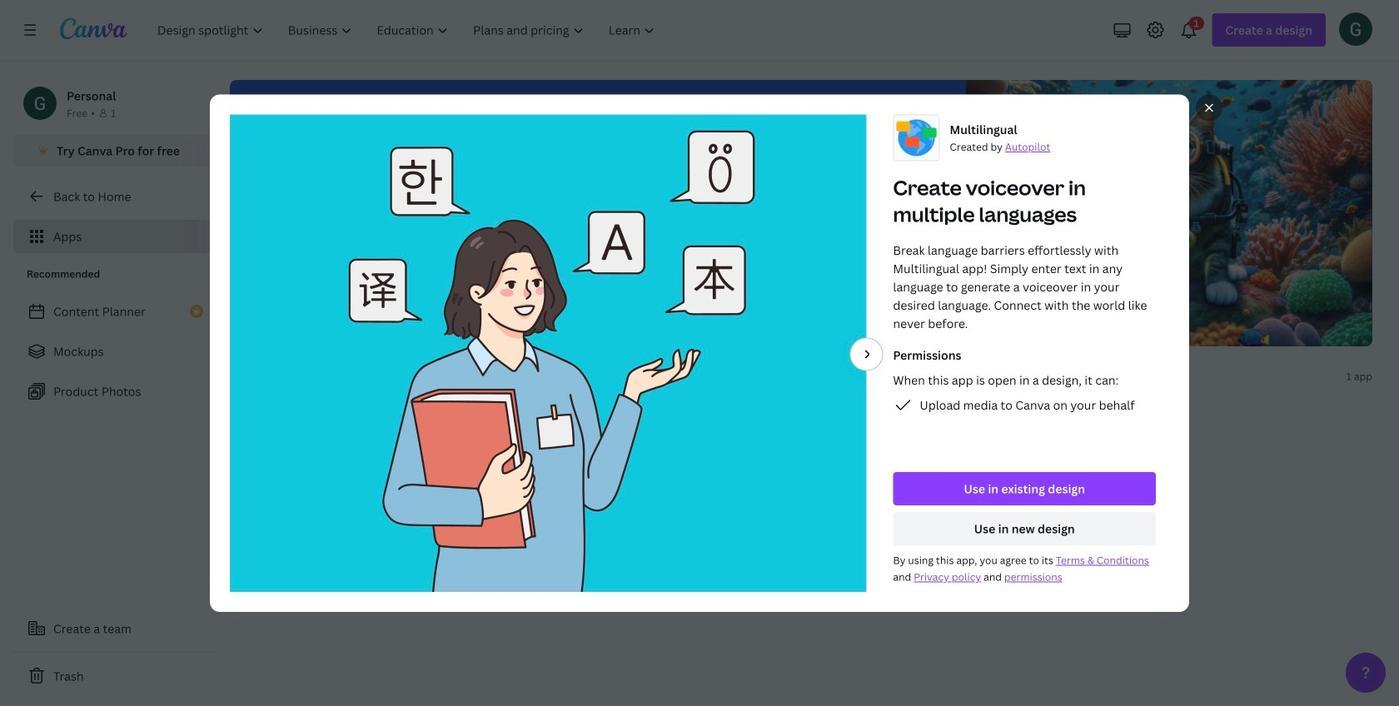 Task type: describe. For each thing, give the bounding box(es) containing it.
an image with a cursor next to a text box containing the prompt "a cat going scuba diving" to generate an image. the generated image of a cat doing scuba diving is behind the text box. image
[[899, 80, 1373, 346]]



Task type: locate. For each thing, give the bounding box(es) containing it.
top level navigation element
[[147, 13, 669, 47]]

Input field to search for apps search field
[[263, 361, 496, 392]]

list
[[13, 295, 217, 408]]



Task type: vqa. For each thing, say whether or not it's contained in the screenshot.
Top Level Navigation ELEMENT
yes



